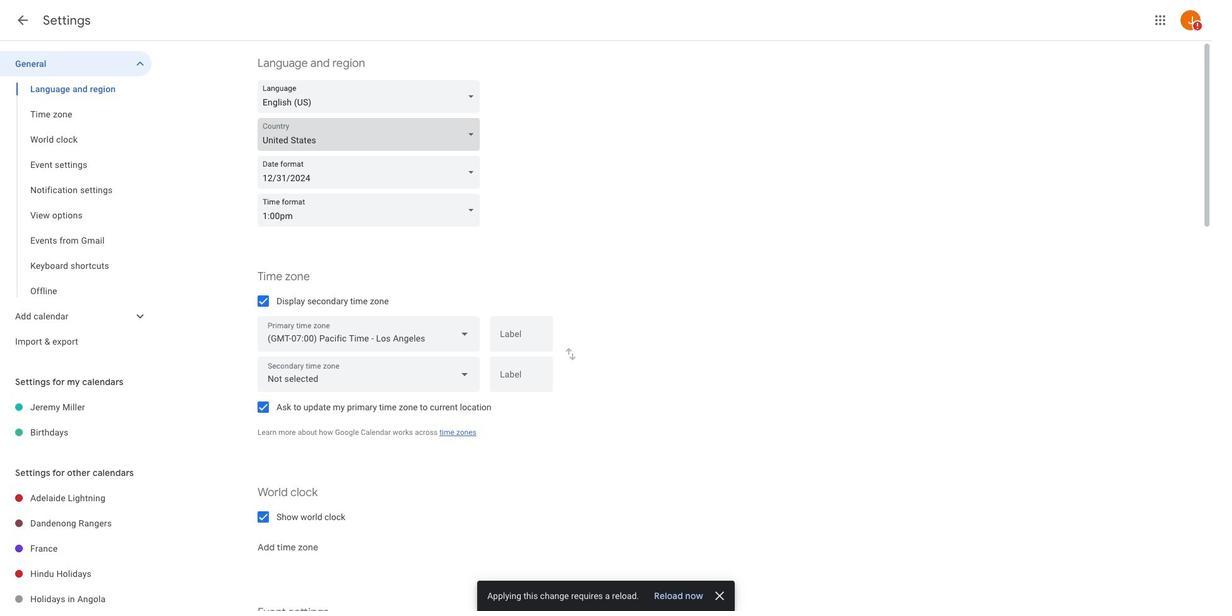 Task type: describe. For each thing, give the bounding box(es) containing it.
2 tree from the top
[[0, 395, 152, 445]]

france tree item
[[0, 536, 152, 561]]

go back image
[[15, 13, 30, 28]]

Label for secondary time zone. text field
[[500, 370, 543, 388]]

hindu holidays tree item
[[0, 561, 152, 587]]

holidays in angola tree item
[[0, 587, 152, 611]]

birthdays tree item
[[0, 420, 152, 445]]

Label for primary time zone. text field
[[500, 330, 543, 347]]

general tree item
[[0, 51, 152, 76]]



Task type: locate. For each thing, give the bounding box(es) containing it.
2 vertical spatial tree
[[0, 486, 152, 611]]

group
[[0, 76, 152, 304]]

1 tree from the top
[[0, 51, 152, 354]]

heading
[[43, 13, 91, 28]]

1 vertical spatial tree
[[0, 395, 152, 445]]

tree
[[0, 51, 152, 354], [0, 395, 152, 445], [0, 486, 152, 611]]

0 vertical spatial tree
[[0, 51, 152, 354]]

dandenong rangers tree item
[[0, 511, 152, 536]]

adelaide lightning tree item
[[0, 486, 152, 511]]

3 tree from the top
[[0, 486, 152, 611]]

jeremy miller tree item
[[0, 395, 152, 420]]

None field
[[258, 80, 485, 113], [258, 118, 485, 151], [258, 156, 485, 189], [258, 194, 485, 227], [258, 316, 480, 352], [258, 357, 480, 392], [258, 80, 485, 113], [258, 118, 485, 151], [258, 156, 485, 189], [258, 194, 485, 227], [258, 316, 480, 352], [258, 357, 480, 392]]



Task type: vqa. For each thing, say whether or not it's contained in the screenshot.
My calendars list
no



